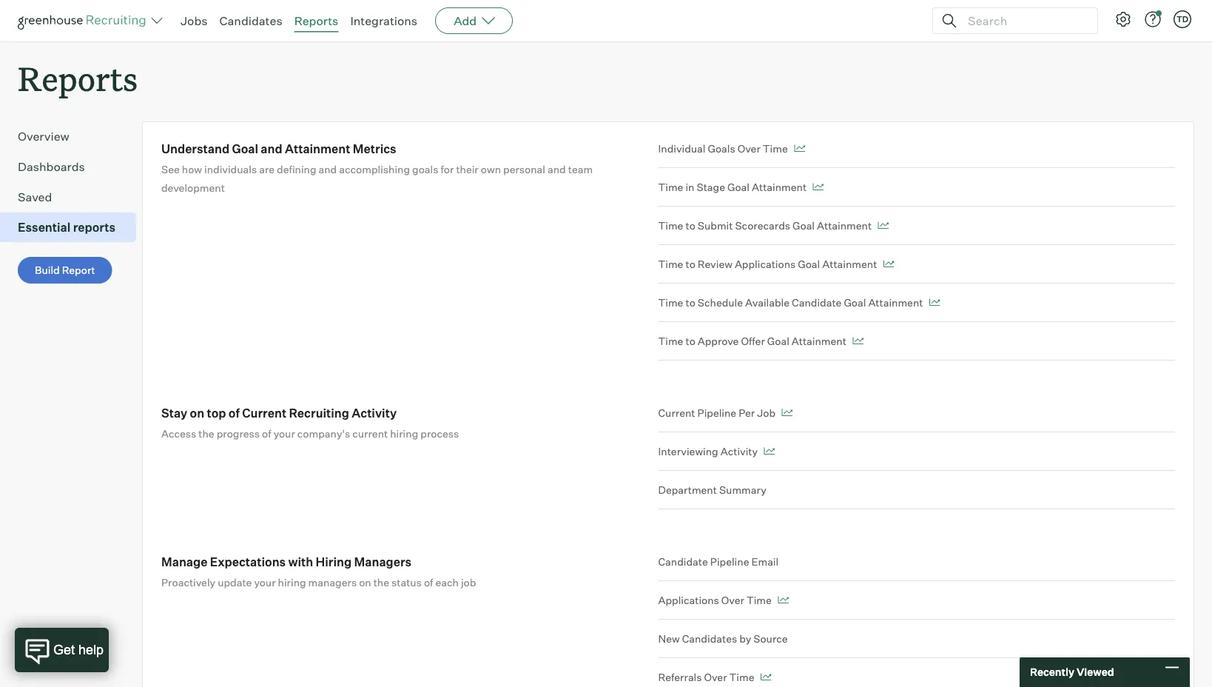 Task type: locate. For each thing, give the bounding box(es) containing it.
icon chart image
[[794, 145, 805, 152], [813, 183, 824, 191], [878, 222, 889, 229], [884, 260, 895, 268], [930, 299, 941, 306], [853, 337, 864, 345], [782, 409, 793, 417], [764, 448, 775, 455], [778, 597, 789, 604], [761, 674, 772, 681]]

top
[[207, 406, 226, 420]]

0 vertical spatial candidate
[[792, 296, 842, 309]]

current inside stay on top of current recruiting activity access the progress of your company's current hiring process
[[242, 406, 287, 420]]

pipeline left the email
[[711, 555, 750, 568]]

in
[[686, 180, 695, 193]]

time left approve
[[659, 334, 684, 347]]

stay on top of current recruiting activity access the progress of your company's current hiring process
[[161, 406, 459, 440]]

1 horizontal spatial hiring
[[390, 427, 418, 440]]

and
[[261, 141, 283, 156], [319, 163, 337, 176], [548, 163, 566, 176]]

available
[[746, 296, 790, 309]]

current
[[242, 406, 287, 420], [659, 406, 696, 419]]

applications
[[735, 257, 796, 270], [659, 594, 720, 607]]

to for review
[[686, 257, 696, 270]]

and up are
[[261, 141, 283, 156]]

icon chart image for time in stage goal attainment
[[813, 183, 824, 191]]

1 horizontal spatial current
[[659, 406, 696, 419]]

0 vertical spatial the
[[199, 427, 214, 440]]

3 to from the top
[[686, 296, 696, 309]]

0 horizontal spatial hiring
[[278, 576, 306, 589]]

0 horizontal spatial current
[[242, 406, 287, 420]]

current up progress
[[242, 406, 287, 420]]

0 vertical spatial on
[[190, 406, 204, 420]]

to left approve
[[686, 334, 696, 347]]

1 horizontal spatial on
[[359, 576, 371, 589]]

reports right candidates link
[[294, 13, 339, 28]]

pipeline
[[698, 406, 737, 419], [711, 555, 750, 568]]

and right defining
[[319, 163, 337, 176]]

goal inside understand goal and attainment metrics see how individuals are defining and accomplishing goals for their own personal and team development
[[232, 141, 258, 156]]

candidates link
[[220, 13, 283, 28]]

0 vertical spatial activity
[[352, 406, 397, 420]]

summary
[[720, 483, 767, 496]]

manage expectations with hiring managers proactively update your hiring managers on the status of each job
[[161, 554, 476, 589]]

on down managers
[[359, 576, 371, 589]]

access
[[161, 427, 196, 440]]

current pipeline per job
[[659, 406, 776, 419]]

dashboards link
[[18, 158, 130, 176]]

your down expectations
[[254, 576, 276, 589]]

hiring inside stay on top of current recruiting activity access the progress of your company's current hiring process
[[390, 427, 418, 440]]

1 vertical spatial your
[[254, 576, 276, 589]]

own
[[481, 163, 501, 176]]

1 vertical spatial of
[[262, 427, 271, 440]]

to for approve
[[686, 334, 696, 347]]

personal
[[503, 163, 546, 176]]

of right progress
[[262, 427, 271, 440]]

activity up current
[[352, 406, 397, 420]]

1 vertical spatial activity
[[721, 445, 758, 458]]

candidate up applications over time
[[659, 555, 708, 568]]

over for applications over time
[[722, 594, 745, 607]]

over right goals at the right top
[[738, 142, 761, 155]]

review
[[698, 257, 733, 270]]

candidates inside new candidates by source link
[[682, 632, 738, 645]]

pipeline left per
[[698, 406, 737, 419]]

0 horizontal spatial on
[[190, 406, 204, 420]]

icon chart image for time to approve offer goal attainment
[[853, 337, 864, 345]]

1 vertical spatial reports
[[18, 56, 138, 100]]

activity
[[352, 406, 397, 420], [721, 445, 758, 458]]

icon chart image for individual goals over time
[[794, 145, 805, 152]]

reports
[[73, 220, 116, 235]]

new candidates by source
[[659, 632, 788, 645]]

1 vertical spatial pipeline
[[711, 555, 750, 568]]

to left review
[[686, 257, 696, 270]]

1 vertical spatial hiring
[[278, 576, 306, 589]]

to
[[686, 219, 696, 232], [686, 257, 696, 270], [686, 296, 696, 309], [686, 334, 696, 347]]

update
[[218, 576, 252, 589]]

integrations
[[350, 13, 418, 28]]

essential reports link
[[18, 219, 130, 236]]

scorecards
[[736, 219, 791, 232]]

hiring
[[390, 427, 418, 440], [278, 576, 306, 589]]

team
[[568, 163, 593, 176]]

0 horizontal spatial activity
[[352, 406, 397, 420]]

over up the new candidates by source
[[722, 594, 745, 607]]

company's
[[297, 427, 350, 440]]

essential reports
[[18, 220, 116, 235]]

applications up new
[[659, 594, 720, 607]]

to left schedule
[[686, 296, 696, 309]]

1 vertical spatial applications
[[659, 594, 720, 607]]

1 horizontal spatial reports
[[294, 13, 339, 28]]

candidate pipeline email link
[[659, 554, 1176, 581]]

2 horizontal spatial of
[[424, 576, 433, 589]]

candidates right jobs link
[[220, 13, 283, 28]]

applications down time to submit scorecards goal attainment
[[735, 257, 796, 270]]

reports down greenhouse recruiting "image" on the left
[[18, 56, 138, 100]]

are
[[259, 163, 275, 176]]

time to submit scorecards goal attainment
[[659, 219, 872, 232]]

by
[[740, 632, 752, 645]]

hiring right current
[[390, 427, 418, 440]]

0 vertical spatial candidates
[[220, 13, 283, 28]]

candidate
[[792, 296, 842, 309], [659, 555, 708, 568]]

current
[[353, 427, 388, 440]]

Search text field
[[965, 10, 1085, 31]]

the
[[199, 427, 214, 440], [374, 576, 389, 589]]

hiring inside the manage expectations with hiring managers proactively update your hiring managers on the status of each job
[[278, 576, 306, 589]]

current up interviewing
[[659, 406, 696, 419]]

0 horizontal spatial candidate
[[659, 555, 708, 568]]

overview link
[[18, 127, 130, 145]]

time to review applications goal attainment
[[659, 257, 878, 270]]

of right the top
[[229, 406, 240, 420]]

0 vertical spatial applications
[[735, 257, 796, 270]]

1 horizontal spatial and
[[319, 163, 337, 176]]

candidates left by
[[682, 632, 738, 645]]

how
[[182, 163, 202, 176]]

of
[[229, 406, 240, 420], [262, 427, 271, 440], [424, 576, 433, 589]]

activity inside stay on top of current recruiting activity access the progress of your company's current hiring process
[[352, 406, 397, 420]]

on inside the manage expectations with hiring managers proactively update your hiring managers on the status of each job
[[359, 576, 371, 589]]

applications over time
[[659, 594, 772, 607]]

1 vertical spatial candidates
[[682, 632, 738, 645]]

reports
[[294, 13, 339, 28], [18, 56, 138, 100]]

0 vertical spatial pipeline
[[698, 406, 737, 419]]

saved link
[[18, 188, 130, 206]]

1 vertical spatial over
[[722, 594, 745, 607]]

1 horizontal spatial activity
[[721, 445, 758, 458]]

1 horizontal spatial the
[[374, 576, 389, 589]]

2 horizontal spatial and
[[548, 163, 566, 176]]

1 vertical spatial the
[[374, 576, 389, 589]]

icon chart image for current pipeline per job
[[782, 409, 793, 417]]

1 horizontal spatial candidates
[[682, 632, 738, 645]]

time left schedule
[[659, 296, 684, 309]]

stay
[[161, 406, 188, 420]]

to for schedule
[[686, 296, 696, 309]]

on left the top
[[190, 406, 204, 420]]

the down managers
[[374, 576, 389, 589]]

of left 'each'
[[424, 576, 433, 589]]

0 horizontal spatial of
[[229, 406, 240, 420]]

0 vertical spatial reports
[[294, 13, 339, 28]]

defining
[[277, 163, 317, 176]]

proactively
[[161, 576, 216, 589]]

new candidates by source link
[[659, 620, 1176, 658]]

1 vertical spatial on
[[359, 576, 371, 589]]

goals
[[412, 163, 439, 176]]

0 horizontal spatial candidates
[[220, 13, 283, 28]]

see
[[161, 163, 180, 176]]

0 horizontal spatial the
[[199, 427, 214, 440]]

0 vertical spatial your
[[274, 427, 295, 440]]

and left team
[[548, 163, 566, 176]]

to left submit
[[686, 219, 696, 232]]

over right referrals
[[704, 671, 727, 684]]

time
[[763, 142, 788, 155], [659, 180, 684, 193], [659, 219, 684, 232], [659, 257, 684, 270], [659, 296, 684, 309], [659, 334, 684, 347], [747, 594, 772, 607], [730, 671, 755, 684]]

0 vertical spatial hiring
[[390, 427, 418, 440]]

2 vertical spatial over
[[704, 671, 727, 684]]

hiring down with
[[278, 576, 306, 589]]

candidate right available
[[792, 296, 842, 309]]

manage
[[161, 554, 208, 569]]

activity up "summary"
[[721, 445, 758, 458]]

1 vertical spatial candidate
[[659, 555, 708, 568]]

0 horizontal spatial reports
[[18, 56, 138, 100]]

4 to from the top
[[686, 334, 696, 347]]

2 vertical spatial of
[[424, 576, 433, 589]]

the down the top
[[199, 427, 214, 440]]

overview
[[18, 129, 69, 144]]

department summary
[[659, 483, 767, 496]]

source
[[754, 632, 788, 645]]

on
[[190, 406, 204, 420], [359, 576, 371, 589]]

on inside stay on top of current recruiting activity access the progress of your company's current hiring process
[[190, 406, 204, 420]]

interviewing activity
[[659, 445, 758, 458]]

process
[[421, 427, 459, 440]]

attainment
[[285, 141, 351, 156], [752, 180, 807, 193], [817, 219, 872, 232], [823, 257, 878, 270], [869, 296, 924, 309], [792, 334, 847, 347]]

1 to from the top
[[686, 219, 696, 232]]

candidate pipeline email
[[659, 555, 779, 568]]

your left 'company's'
[[274, 427, 295, 440]]

2 to from the top
[[686, 257, 696, 270]]

attainment inside understand goal and attainment metrics see how individuals are defining and accomplishing goals for their own personal and team development
[[285, 141, 351, 156]]

candidates
[[220, 13, 283, 28], [682, 632, 738, 645]]



Task type: vqa. For each thing, say whether or not it's contained in the screenshot.
duplicate
no



Task type: describe. For each thing, give the bounding box(es) containing it.
expectations
[[210, 554, 286, 569]]

td button
[[1171, 7, 1195, 31]]

email
[[752, 555, 779, 568]]

managers
[[354, 554, 412, 569]]

build report
[[35, 264, 95, 277]]

time right goals at the right top
[[763, 142, 788, 155]]

referrals
[[659, 671, 702, 684]]

time left submit
[[659, 219, 684, 232]]

accomplishing
[[339, 163, 410, 176]]

goals
[[708, 142, 736, 155]]

saved
[[18, 190, 52, 204]]

job
[[461, 576, 476, 589]]

add button
[[435, 7, 513, 34]]

over for referrals over time
[[704, 671, 727, 684]]

stage
[[697, 180, 726, 193]]

hiring
[[316, 554, 352, 569]]

their
[[456, 163, 479, 176]]

build report button
[[18, 257, 112, 284]]

icon chart image for interviewing activity
[[764, 448, 775, 455]]

time in stage goal attainment
[[659, 180, 807, 193]]

per
[[739, 406, 755, 419]]

metrics
[[353, 141, 397, 156]]

icon chart image for time to submit scorecards goal attainment
[[878, 222, 889, 229]]

submit
[[698, 219, 733, 232]]

department
[[659, 483, 717, 496]]

individuals
[[204, 163, 257, 176]]

integrations link
[[350, 13, 418, 28]]

1 horizontal spatial candidate
[[792, 296, 842, 309]]

managers
[[308, 576, 357, 589]]

build
[[35, 264, 60, 277]]

time to approve offer goal attainment
[[659, 334, 847, 347]]

interviewing
[[659, 445, 719, 458]]

to for submit
[[686, 219, 696, 232]]

configure image
[[1115, 10, 1133, 28]]

understand
[[161, 141, 230, 156]]

new
[[659, 632, 680, 645]]

offer
[[741, 334, 765, 347]]

department summary link
[[659, 471, 1176, 510]]

individual goals over time
[[659, 142, 788, 155]]

the inside stay on top of current recruiting activity access the progress of your company's current hiring process
[[199, 427, 214, 440]]

pipeline for manage expectations with hiring managers
[[711, 555, 750, 568]]

dashboards
[[18, 159, 85, 174]]

icon chart image for time to schedule available candidate goal attainment
[[930, 299, 941, 306]]

icon chart image for applications over time
[[778, 597, 789, 604]]

greenhouse recruiting image
[[18, 12, 151, 30]]

the inside the manage expectations with hiring managers proactively update your hiring managers on the status of each job
[[374, 576, 389, 589]]

for
[[441, 163, 454, 176]]

1 horizontal spatial applications
[[735, 257, 796, 270]]

individual
[[659, 142, 706, 155]]

icon chart image for referrals over time
[[761, 674, 772, 681]]

1 horizontal spatial of
[[262, 427, 271, 440]]

your inside stay on top of current recruiting activity access the progress of your company's current hiring process
[[274, 427, 295, 440]]

time left review
[[659, 257, 684, 270]]

time down the email
[[747, 594, 772, 607]]

report
[[62, 264, 95, 277]]

each
[[436, 576, 459, 589]]

schedule
[[698, 296, 743, 309]]

status
[[392, 576, 422, 589]]

pipeline for stay on top of current recruiting activity
[[698, 406, 737, 419]]

development
[[161, 181, 225, 194]]

referrals over time
[[659, 671, 755, 684]]

with
[[288, 554, 313, 569]]

understand goal and attainment metrics see how individuals are defining and accomplishing goals for their own personal and team development
[[161, 141, 593, 194]]

jobs link
[[181, 13, 208, 28]]

time left in
[[659, 180, 684, 193]]

0 horizontal spatial and
[[261, 141, 283, 156]]

0 vertical spatial over
[[738, 142, 761, 155]]

0 vertical spatial of
[[229, 406, 240, 420]]

progress
[[217, 427, 260, 440]]

recently
[[1031, 666, 1075, 679]]

td
[[1177, 14, 1189, 24]]

time to schedule available candidate goal attainment
[[659, 296, 924, 309]]

reports link
[[294, 13, 339, 28]]

viewed
[[1077, 666, 1115, 679]]

jobs
[[181, 13, 208, 28]]

recently viewed
[[1031, 666, 1115, 679]]

td button
[[1174, 10, 1192, 28]]

0 horizontal spatial applications
[[659, 594, 720, 607]]

your inside the manage expectations with hiring managers proactively update your hiring managers on the status of each job
[[254, 576, 276, 589]]

job
[[758, 406, 776, 419]]

approve
[[698, 334, 739, 347]]

add
[[454, 13, 477, 28]]

time down by
[[730, 671, 755, 684]]

recruiting
[[289, 406, 349, 420]]

essential
[[18, 220, 71, 235]]

of inside the manage expectations with hiring managers proactively update your hiring managers on the status of each job
[[424, 576, 433, 589]]

icon chart image for time to review applications goal attainment
[[884, 260, 895, 268]]



